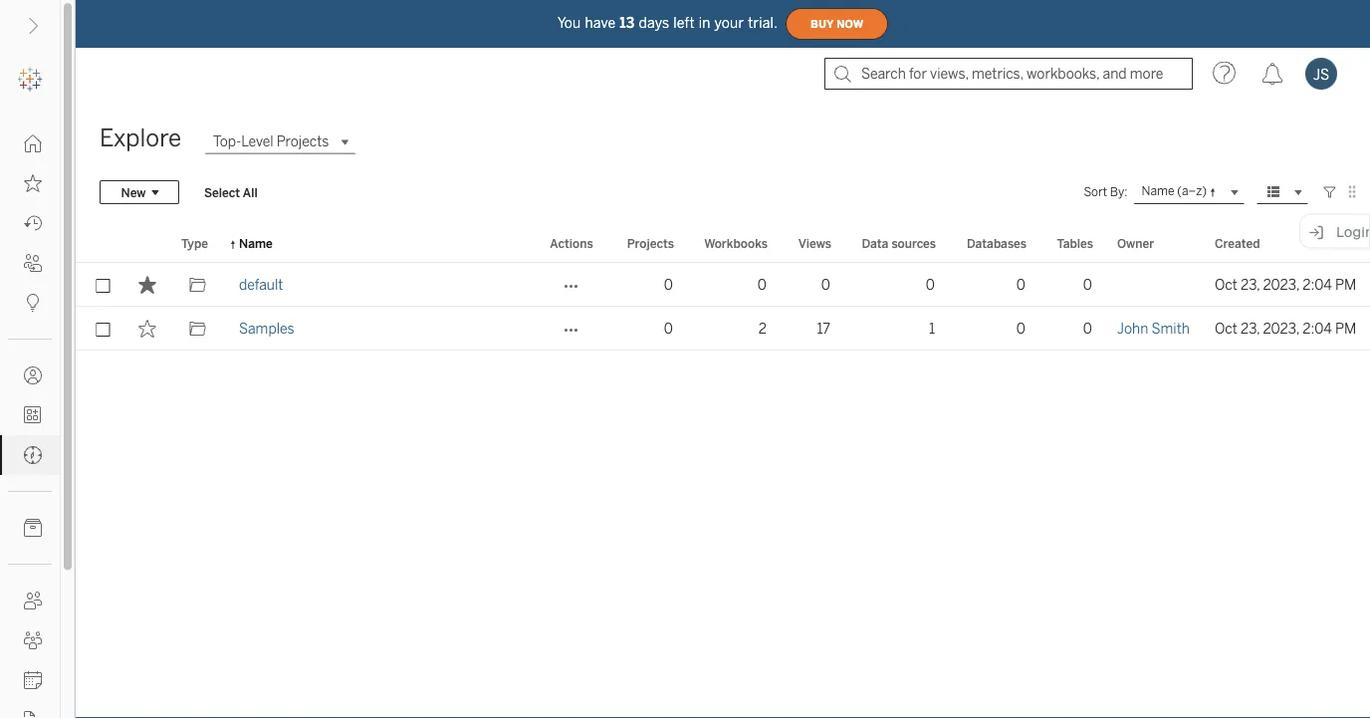 Task type: vqa. For each thing, say whether or not it's contained in the screenshot.
23, to the top
yes



Task type: locate. For each thing, give the bounding box(es) containing it.
0 vertical spatial oct
[[1215, 276, 1238, 293]]

name
[[1142, 184, 1175, 198], [239, 236, 273, 251]]

oct 23, 2023, 2:04 pm
[[1215, 276, 1357, 293], [1215, 320, 1357, 337]]

navigation panel element
[[0, 60, 60, 718]]

2 oct 23, 2023, 2:04 pm from the top
[[1215, 320, 1357, 337]]

2023, for 0
[[1264, 276, 1300, 293]]

project image
[[189, 276, 207, 294], [189, 320, 207, 338]]

row group
[[76, 263, 1371, 351]]

sort
[[1084, 185, 1108, 199]]

top-level projects button
[[205, 130, 355, 154]]

0 vertical spatial oct 23, 2023, 2:04 pm
[[1215, 276, 1357, 293]]

project image for samples
[[189, 320, 207, 338]]

pm for 0
[[1336, 276, 1357, 293]]

2 project image from the top
[[189, 320, 207, 338]]

buy
[[811, 18, 834, 30]]

2023, for 1
[[1264, 320, 1300, 337]]

1
[[929, 320, 935, 337]]

2 oct from the top
[[1215, 320, 1238, 337]]

you have 13 days left in your trial.
[[558, 15, 778, 31]]

1 oct from the top
[[1215, 276, 1238, 293]]

oct
[[1215, 276, 1238, 293], [1215, 320, 1238, 337]]

1 row from the top
[[76, 263, 1371, 307]]

0 vertical spatial projects
[[277, 133, 329, 150]]

2023,
[[1264, 276, 1300, 293], [1264, 320, 1300, 337]]

default link
[[239, 263, 283, 307]]

1 oct 23, 2023, 2:04 pm from the top
[[1215, 276, 1357, 293]]

2 23, from the top
[[1241, 320, 1260, 337]]

0 horizontal spatial name
[[239, 236, 273, 251]]

23, right smith
[[1241, 320, 1260, 337]]

project image for default
[[189, 276, 207, 294]]

samples link
[[239, 307, 294, 351]]

2 pm from the top
[[1336, 320, 1357, 337]]

2 2:04 from the top
[[1303, 320, 1333, 337]]

1 2023, from the top
[[1264, 276, 1300, 293]]

1 vertical spatial 2023,
[[1264, 320, 1300, 337]]

cell inside row group
[[1106, 263, 1203, 307]]

project image left samples "link"
[[189, 320, 207, 338]]

0 vertical spatial pm
[[1336, 276, 1357, 293]]

cell
[[1106, 263, 1203, 307]]

tables
[[1057, 236, 1094, 251]]

1 pm from the top
[[1336, 276, 1357, 293]]

0
[[664, 276, 673, 293], [758, 276, 767, 293], [822, 276, 831, 293], [926, 276, 935, 293], [1017, 276, 1026, 293], [1084, 276, 1093, 293], [664, 320, 673, 337], [1017, 320, 1026, 337], [1084, 320, 1093, 337]]

john smith
[[1118, 320, 1190, 337]]

(a–z)
[[1178, 184, 1207, 198]]

oct right smith
[[1215, 320, 1238, 337]]

trial.
[[748, 15, 778, 31]]

select all button
[[191, 180, 271, 204]]

0 vertical spatial project image
[[189, 276, 207, 294]]

name inside dropdown button
[[1142, 184, 1175, 198]]

oct for 0
[[1215, 276, 1238, 293]]

23,
[[1241, 276, 1260, 293], [1241, 320, 1260, 337]]

level
[[241, 133, 274, 150]]

top-level projects
[[213, 133, 329, 150]]

1 project image from the top
[[189, 276, 207, 294]]

1 2:04 from the top
[[1303, 276, 1333, 293]]

pm
[[1336, 276, 1357, 293], [1336, 320, 1357, 337]]

projects
[[277, 133, 329, 150], [627, 236, 674, 251]]

john smith link
[[1118, 307, 1190, 351]]

name up default in the left of the page
[[239, 236, 273, 251]]

1 vertical spatial projects
[[627, 236, 674, 251]]

explore
[[100, 124, 181, 152]]

0 vertical spatial 23,
[[1241, 276, 1260, 293]]

list view image
[[1265, 183, 1283, 201]]

2:04
[[1303, 276, 1333, 293], [1303, 320, 1333, 337]]

views
[[799, 236, 832, 251]]

1 vertical spatial 2:04
[[1303, 320, 1333, 337]]

select
[[204, 185, 240, 199]]

1 vertical spatial oct
[[1215, 320, 1238, 337]]

2 row from the top
[[76, 307, 1371, 351]]

row
[[76, 263, 1371, 307], [76, 307, 1371, 351]]

days
[[639, 15, 670, 31]]

grid
[[76, 225, 1371, 718]]

name (a–z)
[[1142, 184, 1207, 198]]

databases
[[967, 236, 1027, 251]]

sort by:
[[1084, 185, 1128, 199]]

0 vertical spatial name
[[1142, 184, 1175, 198]]

name for name
[[239, 236, 273, 251]]

0 vertical spatial 2023,
[[1264, 276, 1300, 293]]

23, down created
[[1241, 276, 1260, 293]]

owner
[[1118, 236, 1155, 251]]

1 vertical spatial project image
[[189, 320, 207, 338]]

projects right actions at the top
[[627, 236, 674, 251]]

row containing default
[[76, 263, 1371, 307]]

john
[[1118, 320, 1149, 337]]

0 vertical spatial 2:04
[[1303, 276, 1333, 293]]

2 2023, from the top
[[1264, 320, 1300, 337]]

data sources
[[862, 236, 936, 251]]

left
[[674, 15, 695, 31]]

1 23, from the top
[[1241, 276, 1260, 293]]

Search for views, metrics, workbooks, and more text field
[[825, 58, 1193, 90]]

1 vertical spatial name
[[239, 236, 273, 251]]

smith
[[1152, 320, 1190, 337]]

oct 23, 2023, 2:04 pm for 0
[[1215, 276, 1357, 293]]

project image down type
[[189, 276, 207, 294]]

1 vertical spatial 23,
[[1241, 320, 1260, 337]]

1 vertical spatial pm
[[1336, 320, 1357, 337]]

1 horizontal spatial name
[[1142, 184, 1175, 198]]

buy now button
[[786, 8, 889, 40]]

oct down created
[[1215, 276, 1238, 293]]

type
[[181, 236, 208, 251]]

your
[[715, 15, 744, 31]]

created
[[1215, 236, 1261, 251]]

1 vertical spatial oct 23, 2023, 2:04 pm
[[1215, 320, 1357, 337]]

0 horizontal spatial projects
[[277, 133, 329, 150]]

name left (a–z)
[[1142, 184, 1175, 198]]

projects right level
[[277, 133, 329, 150]]



Task type: describe. For each thing, give the bounding box(es) containing it.
by:
[[1110, 185, 1128, 199]]

17
[[817, 320, 831, 337]]

23, for 0
[[1241, 276, 1260, 293]]

13
[[620, 15, 635, 31]]

sources
[[892, 236, 936, 251]]

workbooks
[[704, 236, 768, 251]]

new
[[121, 185, 146, 199]]

23, for 1
[[1241, 320, 1260, 337]]

row containing samples
[[76, 307, 1371, 351]]

row group containing default
[[76, 263, 1371, 351]]

1 horizontal spatial projects
[[627, 236, 674, 251]]

top-
[[213, 133, 241, 150]]

in
[[699, 15, 711, 31]]

oct 23, 2023, 2:04 pm for 1
[[1215, 320, 1357, 337]]

buy now
[[811, 18, 864, 30]]

2
[[759, 320, 767, 337]]

actions
[[550, 236, 593, 251]]

new button
[[100, 180, 179, 204]]

default
[[239, 276, 283, 293]]

2:04 for 0
[[1303, 276, 1333, 293]]

you
[[558, 15, 581, 31]]

grid containing default
[[76, 225, 1371, 718]]

2:04 for 1
[[1303, 320, 1333, 337]]

data
[[862, 236, 889, 251]]

main navigation. press the up and down arrow keys to access links. element
[[0, 124, 60, 718]]

name for name (a–z)
[[1142, 184, 1175, 198]]

all
[[243, 185, 258, 199]]

name (a–z) button
[[1134, 180, 1245, 204]]

oct for 1
[[1215, 320, 1238, 337]]

have
[[585, 15, 616, 31]]

projects inside dropdown button
[[277, 133, 329, 150]]

select all
[[204, 185, 258, 199]]

samples
[[239, 320, 294, 337]]

now
[[837, 18, 864, 30]]

pm for 1
[[1336, 320, 1357, 337]]



